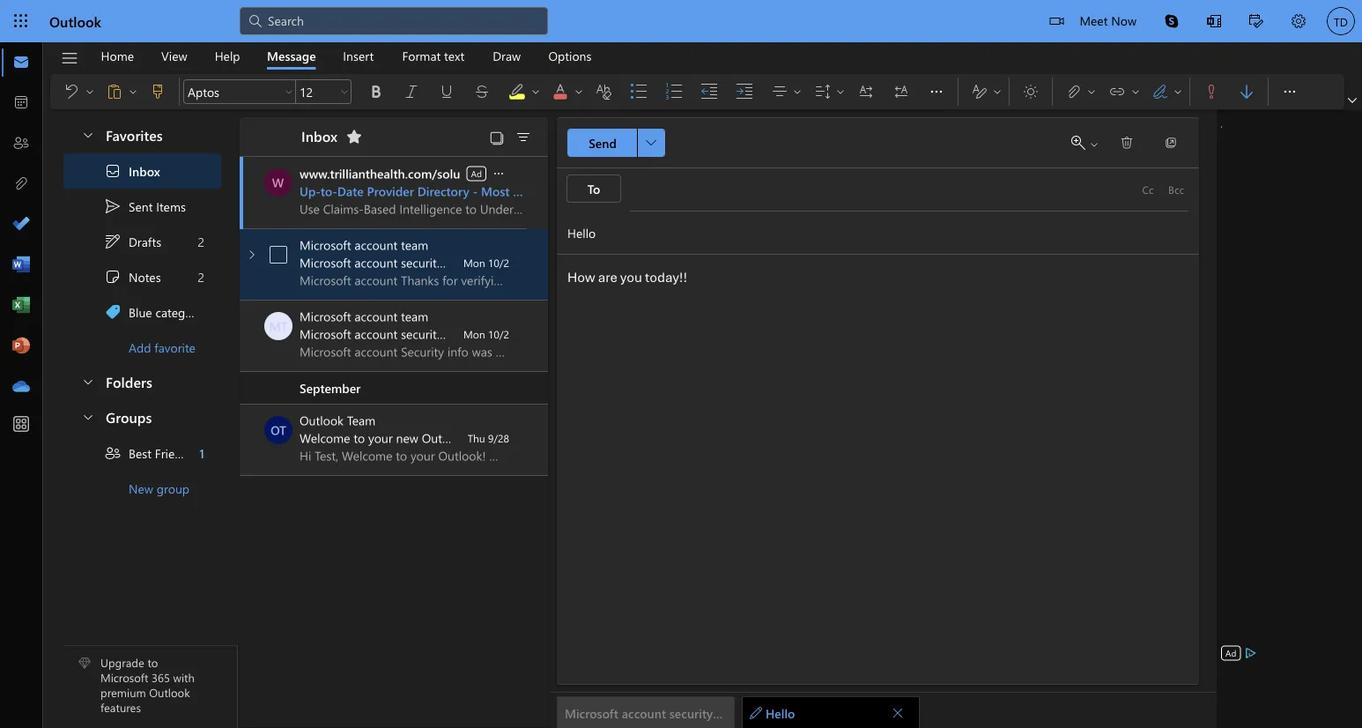 Task type: describe. For each thing, give the bounding box(es) containing it.

[[438, 83, 456, 100]]


[[345, 128, 363, 145]]

 
[[771, 83, 803, 100]]

 button
[[491, 164, 507, 182]]

 button inside include group
[[1129, 78, 1143, 106]]

 sent items
[[104, 197, 186, 215]]

include group
[[1057, 74, 1186, 109]]

outlook team image
[[264, 416, 293, 444]]

message button
[[254, 42, 329, 70]]

groups
[[106, 407, 152, 426]]

notes
[[129, 269, 161, 285]]

 
[[63, 83, 95, 100]]

 drafts
[[104, 233, 161, 250]]

reading pane main content
[[550, 110, 1217, 728]]

microsoft account security info was added
[[300, 326, 529, 342]]

account inside button
[[622, 705, 666, 721]]

outlook banner
[[0, 0, 1363, 45]]

 button
[[1110, 129, 1145, 157]]

1 vertical spatial ad
[[1226, 647, 1237, 659]]

 
[[1066, 83, 1097, 100]]

favorites tree
[[63, 111, 221, 365]]

 tree item
[[63, 224, 221, 259]]

info inside button
[[717, 705, 739, 721]]

 button
[[884, 78, 919, 106]]

 tree item
[[63, 189, 221, 224]]

bcc button
[[1163, 175, 1191, 204]]

calendar image
[[12, 94, 30, 112]]

set your advertising preferences image
[[1244, 646, 1258, 660]]

 right font size text field
[[339, 86, 350, 97]]

 inside basic text group
[[928, 83, 946, 100]]

1 horizontal spatial  button
[[500, 74, 544, 109]]

font color image
[[552, 83, 587, 100]]

td image
[[1327, 7, 1356, 35]]

Message body, press Alt+F10 to exit text field
[[568, 269, 1189, 514]]

favorites
[[106, 125, 163, 144]]

outlook for outlook
[[49, 11, 101, 30]]

 inside  
[[1087, 86, 1097, 97]]

 inside  
[[1131, 86, 1141, 97]]

chat
[[198, 445, 223, 461]]


[[1203, 83, 1221, 100]]

Select a conversation checkbox
[[264, 416, 300, 444]]

welcome to your new outlook.com account
[[300, 430, 539, 446]]


[[489, 130, 505, 146]]

inbox 
[[301, 126, 363, 145]]

date
[[337, 183, 364, 199]]

mon 10/2 for was
[[464, 327, 509, 341]]

best
[[129, 445, 152, 461]]

 tree item
[[63, 294, 221, 330]]

left-rail-appbar navigation
[[4, 42, 39, 407]]

to for microsoft
[[148, 655, 158, 670]]

text highlight color image
[[509, 83, 544, 100]]


[[750, 706, 762, 719]]

 button
[[245, 248, 259, 262]]

 best friends chat
[[104, 444, 223, 462]]


[[1250, 14, 1264, 28]]

 inside  popup button
[[492, 167, 506, 181]]

outlook for outlook team
[[300, 412, 344, 428]]


[[1292, 14, 1306, 28]]

with
[[173, 670, 195, 685]]

 button
[[849, 78, 884, 106]]

mon for was
[[464, 327, 485, 341]]

inbox inside  inbox
[[129, 163, 160, 179]]

mt
[[269, 318, 288, 334]]

 button left ""
[[572, 78, 586, 106]]

 button
[[1151, 0, 1193, 42]]

 blue category
[[104, 303, 203, 321]]

mon for verification
[[464, 256, 485, 270]]

accurate
[[513, 183, 562, 199]]

new group
[[129, 480, 190, 496]]

9/28
[[488, 431, 509, 445]]

1  button from the left
[[919, 74, 955, 109]]

microsoft account team for microsoft account security info verification
[[300, 237, 429, 253]]

0 vertical spatial info
[[446, 254, 467, 271]]


[[403, 83, 420, 100]]

outlook.com
[[422, 430, 493, 446]]

home button
[[88, 42, 147, 70]]

 
[[1109, 83, 1141, 100]]

microsoft account security info verification button
[[557, 696, 804, 728]]

now
[[1112, 12, 1137, 28]]

 button
[[509, 124, 538, 149]]

 tree item
[[63, 259, 221, 294]]

 inbox
[[104, 162, 160, 180]]

 button
[[54, 78, 83, 106]]


[[1164, 136, 1179, 150]]

bullets image
[[630, 83, 666, 100]]

select a conversation image
[[270, 246, 287, 264]]

today!!
[[645, 269, 688, 286]]

verification inside message list list box
[[471, 254, 531, 271]]

team for verification
[[401, 237, 429, 253]]

Font text field
[[184, 81, 281, 102]]

group
[[157, 480, 190, 496]]

format
[[402, 48, 441, 64]]

message
[[267, 48, 316, 64]]

features
[[100, 700, 141, 715]]

Select a conversation checkbox
[[264, 241, 300, 269]]


[[104, 233, 122, 250]]

 button
[[429, 78, 465, 106]]

 inside  
[[993, 86, 1003, 97]]


[[104, 162, 122, 180]]


[[1238, 83, 1256, 100]]

 hello
[[750, 705, 795, 721]]

microsoft inside button
[[565, 705, 619, 721]]

help
[[215, 48, 240, 64]]

inbox heading
[[279, 117, 368, 156]]

 inside  
[[85, 86, 95, 97]]

security inside button
[[670, 705, 713, 721]]


[[971, 83, 989, 100]]

application containing outlook
[[0, 0, 1363, 728]]

draw button
[[480, 42, 534, 70]]

message list section
[[240, 113, 642, 727]]

add favorite tree item
[[63, 330, 221, 365]]

 button inside reading pane main content
[[637, 129, 666, 157]]

 inside  
[[836, 86, 846, 97]]


[[1022, 83, 1040, 100]]

drafts
[[129, 233, 161, 250]]

microsoft account security info verification inside message list list box
[[300, 254, 531, 271]]

 button
[[52, 43, 87, 73]]

september
[[300, 380, 361, 396]]

meet now
[[1080, 12, 1137, 28]]

tab list containing home
[[87, 42, 606, 70]]

 inside  
[[128, 86, 138, 97]]

welcome
[[300, 430, 350, 446]]

 button down message button
[[282, 79, 296, 104]]

help button
[[202, 42, 253, 70]]

 button
[[140, 78, 175, 106]]

10/2 for was
[[488, 327, 509, 341]]

items
[[156, 198, 186, 214]]


[[1120, 136, 1134, 150]]

new
[[396, 430, 419, 446]]

numbering image
[[666, 83, 701, 100]]

blue
[[129, 304, 152, 320]]

 button
[[465, 78, 500, 106]]

inbox inside inbox 
[[301, 126, 338, 145]]

2  button from the left
[[1273, 74, 1308, 109]]

up-to-date provider directory - most accurate provider data
[[300, 183, 642, 199]]

2 for 
[[198, 269, 204, 285]]


[[858, 83, 875, 100]]

increase indent image
[[736, 83, 771, 100]]


[[104, 444, 122, 462]]

 left ""
[[574, 86, 584, 97]]


[[106, 83, 123, 100]]

cc button
[[1134, 175, 1163, 204]]

 button for folders
[[72, 365, 102, 398]]

september heading
[[240, 372, 548, 405]]

outlook link
[[49, 0, 101, 42]]

basic text group
[[183, 74, 955, 109]]

microsoft account security info verification inside button
[[565, 705, 804, 721]]

insert
[[343, 48, 374, 64]]

 button inside popup button
[[529, 78, 543, 106]]

view button
[[148, 42, 201, 70]]

 button right font size text field
[[338, 79, 352, 104]]

-
[[473, 183, 478, 199]]

 button inside clipboard group
[[83, 78, 97, 106]]



Task type: vqa. For each thing, say whether or not it's contained in the screenshot.
leftmost to
yes



Task type: locate. For each thing, give the bounding box(es) containing it.
team down 'directory'
[[401, 237, 429, 253]]

 left groups
[[81, 409, 95, 424]]

1 vertical spatial team
[[401, 308, 429, 324]]

1 vertical spatial outlook
[[300, 412, 344, 428]]

 button inside groups tree item
[[72, 400, 102, 433]]


[[1109, 83, 1127, 100]]

 for the  dropdown button within the reading pane main content
[[646, 138, 657, 148]]

0 vertical spatial 2
[[198, 233, 204, 250]]

add
[[129, 339, 151, 355]]

2 microsoft account team from the top
[[300, 308, 429, 324]]

mon left added
[[464, 327, 485, 341]]

 button down  
[[72, 118, 102, 151]]

 inside  
[[1089, 139, 1100, 150]]

tab list
[[87, 42, 606, 70]]

1 vertical spatial mon
[[464, 327, 485, 341]]

to-
[[321, 183, 337, 199]]


[[104, 268, 122, 286]]

0 vertical spatial 10/2
[[488, 256, 509, 270]]

provider
[[367, 183, 414, 199], [566, 183, 613, 199]]

 button
[[282, 79, 296, 104], [338, 79, 352, 104], [72, 118, 102, 151], [72, 365, 102, 398], [72, 400, 102, 433]]

 inside groups tree item
[[81, 409, 95, 424]]

team for was
[[401, 308, 429, 324]]

files image
[[12, 175, 30, 193]]

0 horizontal spatial verification
[[471, 254, 531, 271]]

0 vertical spatial mon 10/2
[[464, 256, 509, 270]]

1
[[200, 445, 204, 461]]


[[515, 129, 532, 146]]

1 horizontal spatial to
[[354, 430, 365, 446]]

 left font color image
[[531, 86, 541, 97]]

groups tree item
[[63, 400, 221, 435]]

add favorite
[[129, 339, 196, 355]]

0 horizontal spatial inbox
[[129, 163, 160, 179]]

 button right 
[[1129, 78, 1143, 106]]

outlook up welcome
[[300, 412, 344, 428]]

 button inside clipboard group
[[126, 78, 140, 106]]

to do image
[[12, 216, 30, 234]]

 
[[971, 83, 1003, 100]]

to
[[588, 180, 601, 197]]

 right 
[[1173, 86, 1184, 97]]

verification inside button
[[742, 705, 804, 721]]

0 vertical spatial microsoft account security info verification
[[300, 254, 531, 271]]

 left the folders
[[81, 374, 95, 388]]

category
[[156, 304, 203, 320]]

1 mon 10/2 from the top
[[464, 256, 509, 270]]

 button right the  on the right top of the page
[[919, 74, 955, 109]]

 button right 
[[126, 78, 140, 106]]

1 horizontal spatial ad
[[1226, 647, 1237, 659]]

2 up category
[[198, 269, 204, 285]]

 button down draw button
[[500, 74, 544, 109]]

 tree item
[[63, 435, 223, 471]]

 button
[[1236, 0, 1278, 45]]

2 left  on the left
[[198, 233, 204, 250]]

microsoft inside upgrade to microsoft 365 with premium outlook features
[[100, 670, 148, 685]]

 inside the ' '
[[792, 86, 803, 97]]

to button
[[567, 175, 621, 203]]

 button
[[1345, 92, 1361, 109], [637, 129, 666, 157]]

mon
[[464, 256, 485, 270], [464, 327, 485, 341]]

 right 
[[836, 86, 846, 97]]

Add a subject text field
[[557, 219, 1173, 247]]

0 vertical spatial to
[[354, 430, 365, 446]]

message list list box
[[240, 157, 642, 727]]


[[245, 248, 259, 262]]

0 horizontal spatial microsoft account security info verification
[[300, 254, 531, 271]]

your
[[368, 430, 393, 446]]

0 horizontal spatial  button
[[637, 129, 666, 157]]

favorites tree item
[[63, 118, 221, 153]]

0 horizontal spatial 
[[646, 138, 657, 148]]

0 vertical spatial team
[[401, 237, 429, 253]]

0 vertical spatial  button
[[1345, 92, 1361, 109]]

www.trillianthealth.com/solutions/directory
[[300, 165, 544, 182]]

1 horizontal spatial  button
[[1345, 92, 1361, 109]]

 button right send
[[637, 129, 666, 157]]

 button left groups
[[72, 400, 102, 433]]

 right 
[[1282, 83, 1299, 100]]

outlook right premium
[[149, 685, 190, 700]]

microsoft account team image
[[264, 312, 293, 340]]

info down 'directory'
[[446, 254, 467, 271]]

mon up was
[[464, 256, 485, 270]]

2 horizontal spatial outlook
[[300, 412, 344, 428]]

 search field
[[240, 0, 548, 40]]


[[893, 83, 911, 100]]

was
[[471, 326, 491, 342]]

 button
[[543, 74, 587, 109], [83, 78, 97, 106], [529, 78, 543, 106], [572, 78, 586, 106], [1129, 78, 1143, 106]]

 button for groups
[[72, 400, 102, 433]]

1 horizontal spatial 
[[928, 83, 946, 100]]

1 provider from the left
[[367, 183, 414, 199]]

provider left 'data'
[[566, 183, 613, 199]]

 button left font color image
[[529, 78, 543, 106]]

 down td image
[[1349, 96, 1357, 105]]

 tree item
[[63, 153, 221, 189]]

team
[[347, 412, 376, 428]]

2 horizontal spatial 
[[1282, 83, 1299, 100]]

1 vertical spatial microsoft account team
[[300, 308, 429, 324]]

microsoft
[[300, 237, 351, 253], [300, 254, 351, 271], [300, 308, 351, 324], [300, 326, 351, 342], [100, 670, 148, 685], [565, 705, 619, 721]]

 inside reading pane main content
[[646, 138, 657, 148]]

options
[[549, 48, 592, 64]]

0 vertical spatial security
[[401, 254, 443, 271]]

0 vertical spatial verification
[[471, 254, 531, 271]]

upgrade
[[100, 655, 144, 670]]

premium features image
[[78, 657, 91, 669]]

 button inside folders tree item
[[72, 365, 102, 398]]

 up the "most"
[[492, 167, 506, 181]]

outlook inside upgrade to microsoft 365 with premium outlook features
[[149, 685, 190, 700]]

are
[[598, 269, 618, 286]]

 button
[[1278, 0, 1320, 45]]

ad up '-'
[[471, 167, 482, 179]]

 
[[814, 83, 846, 100]]

1 10/2 from the top
[[488, 256, 509, 270]]

inbox right ""
[[129, 163, 160, 179]]

 button
[[1154, 129, 1189, 157]]

 left font size text field
[[284, 86, 294, 97]]

 right the 
[[85, 86, 95, 97]]

ot
[[271, 422, 286, 438]]

 right the  on the right top of the page
[[928, 83, 946, 100]]

clipboard group
[[54, 74, 175, 109]]

0 vertical spatial ad
[[471, 167, 482, 179]]

0 vertical spatial outlook
[[49, 11, 101, 30]]

0 horizontal spatial 
[[492, 167, 506, 181]]

new group tree item
[[63, 471, 221, 506]]

2 provider from the left
[[566, 183, 613, 199]]

team up "microsoft account security info was added"
[[401, 308, 429, 324]]

 inside folders tree item
[[81, 374, 95, 388]]

1 vertical spatial security
[[401, 326, 443, 342]]

decrease indent image
[[701, 83, 736, 100]]

 for top the  dropdown button
[[1349, 96, 1357, 105]]

2 10/2 from the top
[[488, 327, 509, 341]]


[[1208, 14, 1222, 28]]

mail image
[[12, 54, 30, 71]]

1 vertical spatial mon 10/2
[[464, 327, 509, 341]]

info left was
[[446, 326, 467, 342]]

powerpoint image
[[12, 338, 30, 355]]

 right ""
[[792, 86, 803, 97]]

0 horizontal spatial to
[[148, 655, 158, 670]]

 button
[[1014, 78, 1049, 106]]

to inside upgrade to microsoft 365 with premium outlook features
[[148, 655, 158, 670]]

2 inside '' tree item
[[198, 269, 204, 285]]

0 horizontal spatial  button
[[126, 78, 140, 106]]

to inside message list list box
[[354, 430, 365, 446]]

 button right 
[[1273, 74, 1308, 109]]

word image
[[12, 257, 30, 274]]

application
[[0, 0, 1363, 728]]

security up "microsoft account security info was added"
[[401, 254, 443, 271]]

up-
[[300, 183, 321, 199]]

to down team
[[354, 430, 365, 446]]

0 horizontal spatial outlook
[[49, 11, 101, 30]]

how
[[568, 269, 595, 286]]

inbox left  on the top
[[301, 126, 338, 145]]

microsoft account security info verification
[[300, 254, 531, 271], [565, 705, 804, 721]]

options button
[[535, 42, 605, 70]]

ad left set your advertising preferences icon
[[1226, 647, 1237, 659]]

 button
[[97, 78, 126, 106]]

 down  
[[81, 127, 95, 141]]

 button down td image
[[1345, 92, 1361, 109]]

more apps image
[[12, 416, 30, 434]]

 notes
[[104, 268, 161, 286]]

1 microsoft account team from the top
[[300, 237, 429, 253]]

team
[[401, 237, 429, 253], [401, 308, 429, 324]]

1 vertical spatial verification
[[742, 705, 804, 721]]

2 for 
[[198, 233, 204, 250]]

upgrade to microsoft 365 with premium outlook features
[[100, 655, 195, 715]]

0 vertical spatial inbox
[[301, 126, 338, 145]]

onedrive image
[[12, 378, 30, 396]]

1 vertical spatial 2
[[198, 269, 204, 285]]

 button right the 
[[83, 78, 97, 106]]

 right 
[[1087, 86, 1097, 97]]

 right 
[[128, 86, 138, 97]]

excel image
[[12, 297, 30, 315]]

1 horizontal spatial inbox
[[301, 126, 338, 145]]

1 horizontal spatial  button
[[1273, 74, 1308, 109]]

microsoft account team for microsoft account security info was added
[[300, 308, 429, 324]]

2 vertical spatial info
[[717, 705, 739, 721]]

0 vertical spatial microsoft account team
[[300, 237, 429, 253]]

1 vertical spatial 10/2
[[488, 327, 509, 341]]


[[104, 303, 122, 321]]

inbox
[[301, 126, 338, 145], [129, 163, 160, 179]]

 inside " "
[[1173, 86, 1184, 97]]

 button
[[485, 124, 509, 149]]

 button
[[359, 78, 394, 106]]


[[368, 83, 385, 100]]

1 vertical spatial to
[[148, 655, 158, 670]]

 inside favorites 'tree item'
[[81, 127, 95, 141]]

microsoft account team up "microsoft account security info was added"
[[300, 308, 429, 324]]

1 horizontal spatial verification
[[742, 705, 804, 721]]

0 horizontal spatial  button
[[919, 74, 955, 109]]

w
[[272, 174, 284, 190]]

 right 
[[1089, 139, 1100, 150]]

ad inside message list list box
[[471, 167, 482, 179]]

security left 
[[670, 705, 713, 721]]

 
[[106, 83, 138, 100]]

verification
[[471, 254, 531, 271], [742, 705, 804, 721]]

1 vertical spatial  button
[[637, 129, 666, 157]]

Font size text field
[[296, 81, 337, 102]]

1 vertical spatial info
[[446, 326, 467, 342]]

2 mon from the top
[[464, 327, 485, 341]]

0 horizontal spatial ad
[[471, 167, 482, 179]]

security left was
[[401, 326, 443, 342]]


[[892, 706, 904, 719]]

 button down the options button
[[543, 74, 587, 109]]

2 2 from the top
[[198, 269, 204, 285]]

2 mon 10/2 from the top
[[464, 327, 509, 341]]


[[1165, 14, 1179, 28]]

draw
[[493, 48, 521, 64]]

folders tree item
[[63, 365, 221, 400]]

1 2 from the top
[[198, 233, 204, 250]]

 button inside favorites 'tree item'
[[72, 118, 102, 151]]

ad
[[471, 167, 482, 179], [1226, 647, 1237, 659]]

outlook team
[[300, 412, 376, 428]]

www.trillianthealth.com/solutions/directory image
[[264, 168, 292, 197]]

2 vertical spatial security
[[670, 705, 713, 721]]

1 horizontal spatial outlook
[[149, 685, 190, 700]]


[[1066, 83, 1083, 100]]

 button
[[919, 74, 955, 109], [1273, 74, 1308, 109]]

0 horizontal spatial provider
[[367, 183, 414, 199]]

10/2 for verification
[[488, 256, 509, 270]]

most
[[481, 183, 510, 199]]

added
[[495, 326, 529, 342]]

 right "send" button
[[646, 138, 657, 148]]

 button left the folders
[[72, 365, 102, 398]]

to for your
[[354, 430, 365, 446]]

2 inside  "tree item"
[[198, 233, 204, 250]]

Search field
[[266, 11, 538, 29]]

 right 
[[993, 86, 1003, 97]]

tags group
[[1194, 74, 1265, 106]]

how are you today!!
[[568, 269, 688, 286]]

1 mon from the top
[[464, 256, 485, 270]]

1 vertical spatial 
[[646, 138, 657, 148]]

1 vertical spatial microsoft account security info verification
[[565, 705, 804, 721]]

people image
[[12, 135, 30, 152]]

info
[[446, 254, 467, 271], [446, 326, 467, 342], [717, 705, 739, 721]]

1 vertical spatial inbox
[[129, 163, 160, 179]]

mon 10/2 for verification
[[464, 256, 509, 270]]


[[85, 86, 95, 97], [128, 86, 138, 97], [284, 86, 294, 97], [339, 86, 350, 97], [531, 86, 541, 97], [574, 86, 584, 97], [792, 86, 803, 97], [836, 86, 846, 97], [993, 86, 1003, 97], [1087, 86, 1097, 97], [1131, 86, 1141, 97], [1173, 86, 1184, 97], [81, 127, 95, 141], [1089, 139, 1100, 150], [81, 374, 95, 388], [81, 409, 95, 424]]

0 vertical spatial 
[[1349, 96, 1357, 105]]

microsoft account team down the date
[[300, 237, 429, 253]]


[[1152, 83, 1170, 100]]


[[473, 83, 491, 100]]

 button for favorites
[[72, 118, 102, 151]]

thu 9/28
[[468, 431, 509, 445]]

1 team from the top
[[401, 237, 429, 253]]

 right 
[[1131, 86, 1141, 97]]

view
[[161, 48, 187, 64]]

format text
[[402, 48, 465, 64]]

outlook inside message list list box
[[300, 412, 344, 428]]

to right upgrade
[[148, 655, 158, 670]]

text
[[444, 48, 465, 64]]

 button
[[1194, 78, 1230, 106]]

thu
[[468, 431, 485, 445]]

2
[[198, 233, 204, 250], [198, 269, 204, 285]]

0 vertical spatial mon
[[464, 256, 485, 270]]

Select a conversation checkbox
[[264, 312, 300, 340]]

info left 
[[717, 705, 739, 721]]

1 horizontal spatial provider
[[566, 183, 613, 199]]

1 horizontal spatial microsoft account security info verification
[[565, 705, 804, 721]]

sent
[[129, 198, 153, 214]]

2 vertical spatial outlook
[[149, 685, 190, 700]]

outlook inside outlook banner
[[49, 11, 101, 30]]

1 horizontal spatial 
[[1349, 96, 1357, 105]]

2 team from the top
[[401, 308, 429, 324]]

outlook up  button
[[49, 11, 101, 30]]

bcc
[[1169, 182, 1185, 197]]

provider down www.trillianthealth.com/solutions/directory
[[367, 183, 414, 199]]



